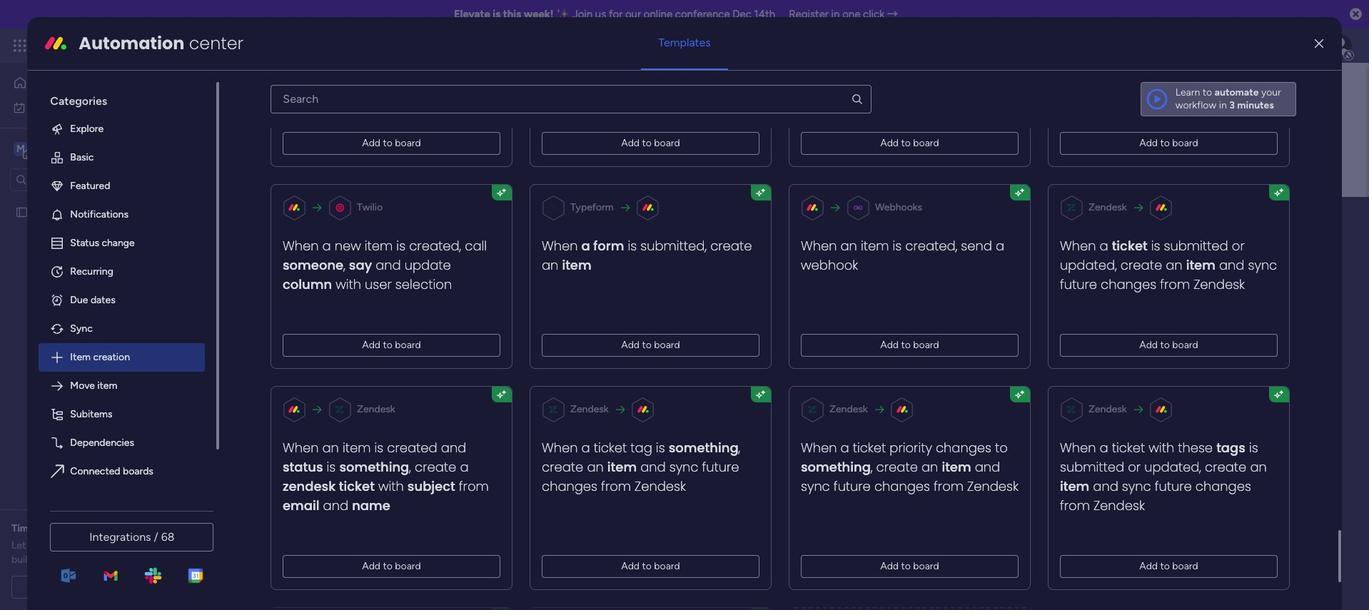 Task type: describe. For each thing, give the bounding box(es) containing it.
future for when a ticket with these
[[1155, 477, 1192, 495]]

tags
[[1217, 439, 1246, 457]]

due
[[70, 294, 88, 306]]

home
[[33, 76, 60, 89]]

for inside time for an expert review let our experts review what you've built so far. free of charge
[[37, 523, 50, 535]]

you
[[376, 322, 392, 334]]

a for when a ticket tag is something
[[582, 439, 590, 457]]

a for when a ticket
[[1100, 237, 1109, 255]]

one
[[842, 8, 860, 21]]

my
[[31, 101, 45, 113]]

workflow
[[1175, 99, 1217, 111]]

when a new item is created, call someone , say and update column with user selection
[[283, 237, 487, 293]]

your
[[1261, 86, 1281, 98]]

submitted,
[[641, 237, 707, 255]]

your workflow in
[[1175, 86, 1281, 111]]

built
[[11, 554, 31, 566]]

help
[[1260, 574, 1286, 589]]

recent boards
[[269, 288, 343, 301]]

webhook
[[801, 256, 858, 274]]

from for when a ticket with these tags
[[1060, 497, 1090, 515]]

is inside when a new item is created, call someone , say and update column with user selection
[[397, 237, 406, 255]]

subitems
[[70, 408, 112, 420]]

or for is submitted or updated, create an
[[1232, 237, 1245, 255]]

update
[[405, 256, 451, 274]]

an inside when an item is created and status is something , create a zendesk ticket with subject from email and name
[[323, 439, 339, 457]]

connected boards
[[70, 465, 153, 477]]

→
[[887, 8, 898, 21]]

integrations / 68
[[89, 530, 175, 544]]

submitted for is submitted or updated, create an item
[[1060, 458, 1125, 476]]

item inside the when a ticket priority changes to something , create an item
[[942, 458, 972, 476]]

explore
[[70, 123, 104, 135]]

future for when a
[[1060, 275, 1097, 293]]

created, inside "when an item is created, send a webhook"
[[906, 237, 958, 255]]

, inside the when a ticket priority changes to something , create an item
[[871, 458, 873, 476]]

something inside the when a ticket priority changes to something , create an item
[[801, 458, 871, 476]]

permissions
[[425, 288, 486, 301]]

updated, for is submitted or updated, create an
[[1060, 256, 1117, 274]]

sync for when a ticket priority changes to something , create an item
[[801, 477, 830, 495]]

item inside when a new item is created, call someone , say and update column with user selection
[[365, 237, 393, 255]]

monday work management
[[64, 37, 222, 54]]

see
[[250, 39, 267, 51]]

time
[[11, 523, 34, 535]]

connected boards option
[[39, 457, 205, 486]]

recurring
[[70, 265, 113, 278]]

when for when a new item is created, call someone , say and update column with user selection
[[283, 237, 319, 255]]

expert
[[66, 523, 96, 535]]

created
[[387, 439, 438, 457]]

our inside time for an expert review let our experts review what you've built so far. free of charge
[[28, 540, 43, 552]]

updated, for is submitted or updated, create an item
[[1145, 458, 1202, 476]]

ticket inside when an item is created and status is something , create a zendesk ticket with subject from email and name
[[339, 477, 375, 495]]

a inside "when an item is created, send a webhook"
[[996, 237, 1005, 255]]

ticket for when a
[[1112, 237, 1148, 255]]

integrations
[[89, 530, 151, 544]]

Search in workspace field
[[30, 171, 119, 188]]

is submitted or updated, create an
[[1060, 237, 1245, 274]]

register in one click → link
[[789, 8, 898, 21]]

minutes
[[1237, 99, 1274, 111]]

create inside ", create an"
[[542, 458, 584, 476]]

workspace image
[[14, 141, 28, 157]]

to inside the when a ticket priority changes to something , create an item
[[995, 439, 1008, 457]]

form
[[594, 237, 624, 255]]

home button
[[9, 71, 153, 94]]

work for monday
[[115, 37, 141, 54]]

/
[[154, 530, 158, 544]]

2 horizontal spatial with
[[1149, 439, 1175, 457]]

call
[[465, 237, 487, 255]]

charge
[[97, 554, 128, 566]]

a for when a form
[[582, 237, 590, 255]]

0 vertical spatial for
[[609, 8, 623, 21]]

far.
[[47, 554, 61, 566]]

when an item is created and status is something , create a zendesk ticket with subject from email and name
[[283, 439, 489, 515]]

move
[[70, 380, 95, 392]]

automation  center image
[[45, 32, 67, 55]]

sync
[[70, 323, 93, 335]]

68
[[161, 530, 175, 544]]

add to favorites image
[[922, 354, 936, 368]]

notifications
[[70, 208, 128, 220]]

see plans
[[250, 39, 293, 51]]

when a ticket
[[1060, 237, 1148, 255]]

help button
[[1248, 570, 1298, 593]]

is submitted or updated, create an item
[[1060, 439, 1267, 495]]

time for an expert review let our experts review what you've built so far. free of charge
[[11, 523, 167, 566]]

public board image
[[15, 205, 29, 219]]

item inside option
[[97, 380, 117, 392]]

when for when a ticket
[[1060, 237, 1096, 255]]

boards for recent boards
[[308, 288, 343, 301]]

something inside when an item is created and status is something , create a zendesk ticket with subject from email and name
[[340, 458, 410, 476]]

item inside when an item is created and status is something , create a zendesk ticket with subject from email and name
[[343, 439, 371, 457]]

automation
[[79, 31, 184, 55]]

is inside "when an item is created, send a webhook"
[[893, 237, 902, 255]]

email
[[283, 497, 320, 515]]

from inside when an item is created and status is something , create a zendesk ticket with subject from email and name
[[459, 477, 489, 495]]

an inside the when a ticket priority changes to something , create an item
[[922, 458, 938, 476]]

, create an
[[542, 439, 741, 476]]

from for when a ticket priority changes to something , create an item
[[934, 477, 964, 495]]

ticket for when a ticket tag is
[[594, 439, 627, 457]]

my work button
[[9, 96, 153, 119]]

an inside "is submitted or updated, create an"
[[1166, 256, 1183, 274]]

so
[[34, 554, 44, 566]]

meeting
[[98, 581, 135, 593]]

sync for when a ticket
[[1248, 256, 1277, 274]]

boards for connected boards
[[123, 465, 153, 477]]

creation
[[93, 351, 130, 363]]

change
[[102, 237, 135, 249]]

sync option
[[39, 315, 205, 343]]

status change
[[70, 237, 135, 249]]

public board image
[[270, 353, 286, 369]]

status
[[70, 237, 99, 249]]

Main workspace field
[[353, 202, 1311, 234]]

featured
[[70, 180, 110, 192]]

work for my
[[48, 101, 69, 113]]

created, inside when a new item is created, call someone , say and update column with user selection
[[409, 237, 462, 255]]

sync for when a ticket tag is something
[[670, 458, 699, 476]]

when for when an item is created and status is something , create a zendesk ticket with subject from email and name
[[283, 439, 319, 457]]

subitems option
[[39, 400, 205, 429]]

typeform
[[571, 201, 614, 213]]

say
[[349, 256, 372, 274]]

is right tag
[[656, 439, 665, 457]]

webhooks
[[875, 201, 923, 213]]

or for is submitted or updated, create an item
[[1128, 458, 1141, 476]]

learn to automate
[[1175, 86, 1259, 98]]

categories heading
[[39, 82, 205, 115]]

boards
[[269, 322, 300, 334]]

twilio
[[357, 201, 383, 213]]

due dates option
[[39, 286, 205, 315]]

management
[[144, 37, 222, 54]]

select product image
[[13, 39, 27, 53]]

future for when a ticket tag is
[[702, 458, 739, 476]]

when for when an item is created, send a webhook
[[801, 237, 837, 255]]

a for when a new item is created, call someone , say and update column with user selection
[[323, 237, 331, 255]]

center
[[189, 31, 244, 55]]

ticket for when a ticket with these
[[1112, 439, 1145, 457]]

week!
[[524, 8, 554, 21]]

when a ticket tag is something
[[542, 439, 739, 457]]

a for when a ticket priority changes to something , create an item
[[841, 439, 849, 457]]

zendesk
[[283, 477, 336, 495]]

when for when a ticket with these tags
[[1060, 439, 1096, 457]]

schedule
[[47, 581, 88, 593]]

dates
[[91, 294, 115, 306]]

automate
[[1215, 86, 1259, 98]]

workspace selection element
[[14, 140, 119, 159]]

register in one click →
[[789, 8, 898, 21]]

0 vertical spatial option
[[0, 199, 182, 202]]

dependencies option
[[39, 429, 205, 457]]



Task type: vqa. For each thing, say whether or not it's contained in the screenshot.


Task type: locate. For each thing, give the bounding box(es) containing it.
when a form
[[542, 237, 624, 255]]

m
[[16, 142, 25, 155]]

1 horizontal spatial this
[[503, 8, 521, 21]]

of
[[85, 554, 95, 566]]

test for public board icon
[[293, 355, 312, 367]]

a inside the when a ticket priority changes to something , create an item
[[841, 439, 849, 457]]

when for when a ticket tag is something
[[542, 439, 578, 457]]

1 vertical spatial option
[[39, 486, 205, 515]]

and sync future changes from zendesk for when a ticket priority changes to
[[801, 458, 1019, 495]]

created, left send
[[906, 237, 958, 255]]

from for when a ticket tag is something
[[601, 477, 631, 495]]

test
[[34, 206, 52, 218], [293, 355, 312, 367]]

explore option
[[39, 115, 205, 143]]

main inside workspace selection 'element'
[[33, 142, 58, 155]]

and sync future changes from zendesk down "when a ticket with these tags"
[[1060, 477, 1251, 515]]

1 horizontal spatial in
[[831, 8, 840, 21]]

1 vertical spatial test
[[293, 355, 312, 367]]

1 horizontal spatial something
[[669, 439, 739, 457]]

this right 'recently'
[[476, 322, 492, 334]]

0 vertical spatial main workspace
[[33, 142, 117, 155]]

changes for when a ticket tag is something
[[542, 477, 598, 495]]

elevate is this week! ✨ join us for our online conference dec 14th
[[454, 8, 775, 21]]

from
[[1160, 275, 1190, 293], [459, 477, 489, 495], [601, 477, 631, 495], [934, 477, 964, 495], [1060, 497, 1090, 515]]

0 vertical spatial test
[[34, 206, 52, 218]]

1 vertical spatial with
[[1149, 439, 1175, 457]]

is left created
[[375, 439, 384, 457]]

boards inside option
[[123, 465, 153, 477]]

with inside when a new item is created, call someone , say and update column with user selection
[[336, 275, 361, 293]]

online
[[644, 8, 673, 21]]

or
[[1232, 237, 1245, 255], [1128, 458, 1141, 476]]

review up what
[[98, 523, 129, 535]]

from for when a ticket
[[1160, 275, 1190, 293]]

add workspace description
[[355, 237, 477, 249]]

is inside is submitted or updated, create an item
[[1249, 439, 1259, 457]]

when inside when an item is created and status is something , create a zendesk ticket with subject from email and name
[[283, 439, 319, 457]]

1 vertical spatial or
[[1128, 458, 1141, 476]]

notifications option
[[39, 200, 205, 229]]

brad klo image
[[1329, 34, 1352, 57]]

test for public board image
[[34, 206, 52, 218]]

when inside the when a ticket priority changes to something , create an item
[[801, 439, 837, 457]]

is right when a ticket
[[1151, 237, 1161, 255]]

0 vertical spatial boards
[[308, 288, 343, 301]]

0 horizontal spatial or
[[1128, 458, 1141, 476]]

when
[[283, 237, 319, 255], [542, 237, 578, 255], [801, 237, 837, 255], [1060, 237, 1096, 255], [283, 439, 319, 457], [542, 439, 578, 457], [801, 439, 837, 457], [1060, 439, 1096, 457]]

1 vertical spatial work
[[48, 101, 69, 113]]

is down "webhooks"
[[893, 237, 902, 255]]

main workspace down explore
[[33, 142, 117, 155]]

priority
[[890, 439, 932, 457]]

0 vertical spatial main
[[33, 142, 58, 155]]

work
[[115, 37, 141, 54], [48, 101, 69, 113]]

a inside button
[[91, 581, 96, 593]]

status
[[283, 458, 323, 476]]

submitted inside is submitted or updated, create an item
[[1060, 458, 1125, 476]]

and sync future changes from zendesk down priority
[[801, 458, 1019, 495]]

1 horizontal spatial work
[[115, 37, 141, 54]]

let
[[11, 540, 26, 552]]

0 vertical spatial work
[[115, 37, 141, 54]]

schedule a meeting
[[47, 581, 135, 593]]

in right 'recently'
[[466, 322, 474, 334]]

is inside "is submitted or updated, create an"
[[1151, 237, 1161, 255]]

1 horizontal spatial test
[[293, 355, 312, 367]]

with down say at the top left of the page
[[336, 275, 361, 293]]

an
[[841, 237, 857, 255], [542, 256, 559, 274], [1166, 256, 1183, 274], [323, 439, 339, 457], [587, 458, 604, 476], [922, 458, 938, 476], [1250, 458, 1267, 476], [52, 523, 63, 535]]

1 vertical spatial boards
[[123, 465, 153, 477]]

move item
[[70, 380, 117, 392]]

submitted
[[1164, 237, 1229, 255], [1060, 458, 1125, 476]]

1 created, from the left
[[409, 237, 462, 255]]

2 horizontal spatial in
[[1219, 99, 1227, 111]]

in left one
[[831, 8, 840, 21]]

a for when a ticket with these tags
[[1100, 439, 1109, 457]]

work right my
[[48, 101, 69, 113]]

1 vertical spatial main workspace
[[356, 202, 539, 234]]

0 horizontal spatial this
[[476, 322, 492, 334]]

my work
[[31, 101, 69, 113]]

in left the 3
[[1219, 99, 1227, 111]]

boards down someone
[[308, 288, 343, 301]]

an inside ", create an"
[[587, 458, 604, 476]]

is right tags at right
[[1249, 439, 1259, 457]]

work inside "button"
[[48, 101, 69, 113]]

0 horizontal spatial work
[[48, 101, 69, 113]]

ticket inside the when a ticket priority changes to something , create an item
[[853, 439, 886, 457]]

0 horizontal spatial for
[[37, 523, 50, 535]]

updated, down "when a ticket with these tags"
[[1145, 458, 1202, 476]]

and sync future changes from zendesk for when a ticket tag is
[[542, 458, 739, 495]]

dependencies
[[70, 437, 134, 449]]

is right status
[[327, 458, 336, 476]]

and sync future changes from zendesk
[[1060, 256, 1277, 293], [542, 458, 739, 495], [801, 458, 1019, 495], [1060, 477, 1251, 515]]

this
[[503, 8, 521, 21], [476, 322, 492, 334]]

1 horizontal spatial for
[[609, 8, 623, 21]]

main right workspace "icon" at left
[[33, 142, 58, 155]]

or inside "is submitted or updated, create an"
[[1232, 237, 1245, 255]]

when a ticket with these tags
[[1060, 439, 1246, 457]]

14th
[[754, 8, 775, 21]]

, inside when a new item is created, call someone , say and update column with user selection
[[344, 256, 346, 274]]

boards and dashboards you visited recently in this workspace
[[269, 322, 543, 334]]

is inside is submitted, create an
[[628, 237, 637, 255]]

us
[[595, 8, 606, 21]]

0 horizontal spatial our
[[28, 540, 43, 552]]

conference
[[675, 8, 730, 21]]

when inside "when an item is created, send a webhook"
[[801, 237, 837, 255]]

changes for when a ticket priority changes to something , create an item
[[875, 477, 930, 495]]

0 horizontal spatial with
[[336, 275, 361, 293]]

, inside ", create an"
[[739, 439, 741, 457]]

2 created, from the left
[[906, 237, 958, 255]]

2 horizontal spatial something
[[801, 458, 871, 476]]

updated, inside is submitted or updated, create an item
[[1145, 458, 1202, 476]]

0 vertical spatial our
[[625, 8, 641, 21]]

and sync future changes from zendesk down when a ticket tag is something
[[542, 458, 739, 495]]

an inside time for an expert review let our experts review what you've built so far. free of charge
[[52, 523, 63, 535]]

item
[[365, 237, 393, 255], [861, 237, 889, 255], [562, 256, 592, 274], [1186, 256, 1216, 274], [97, 380, 117, 392], [343, 439, 371, 457], [608, 458, 637, 476], [942, 458, 972, 476], [1060, 477, 1090, 495]]

1 vertical spatial submitted
[[1060, 458, 1125, 476]]

when for when a form
[[542, 237, 578, 255]]

option down the connected boards
[[39, 486, 205, 515]]

connected
[[70, 465, 120, 477]]

with inside when an item is created and status is something , create a zendesk ticket with subject from email and name
[[379, 477, 404, 495]]

item creation
[[70, 351, 130, 363]]

basic option
[[39, 143, 205, 172]]

categories list box
[[39, 82, 219, 515]]

submitted inside "is submitted or updated, create an"
[[1164, 237, 1229, 255]]

user
[[365, 275, 392, 293]]

an inside is submitted or updated, create an item
[[1250, 458, 1267, 476]]

when for when a ticket priority changes to something , create an item
[[801, 439, 837, 457]]

review
[[98, 523, 129, 535], [81, 540, 111, 552]]

updated, down when a ticket
[[1060, 256, 1117, 274]]

is submitted, create an
[[542, 237, 752, 274]]

status change option
[[39, 229, 205, 258]]

this left week!
[[503, 8, 521, 21]]

1 vertical spatial main
[[356, 202, 411, 234]]

for right us
[[609, 8, 623, 21]]

updated, inside "is submitted or updated, create an"
[[1060, 256, 1117, 274]]

boards down dependencies option at left bottom
[[123, 465, 153, 477]]

in
[[831, 8, 840, 21], [1219, 99, 1227, 111], [466, 322, 474, 334]]

is right "elevate"
[[493, 8, 501, 21]]

0 vertical spatial in
[[831, 8, 840, 21]]

changes for when a ticket
[[1101, 275, 1157, 293]]

, inside when an item is created and status is something , create a zendesk ticket with subject from email and name
[[410, 458, 411, 476]]

main up add workspace description
[[356, 202, 411, 234]]

future for when a ticket priority changes to
[[834, 477, 871, 495]]

featured option
[[39, 172, 205, 200]]

1 horizontal spatial boards
[[308, 288, 343, 301]]

created,
[[409, 237, 462, 255], [906, 237, 958, 255]]

created, up update
[[409, 237, 462, 255]]

someone
[[283, 256, 344, 274]]

our up so
[[28, 540, 43, 552]]

test inside list box
[[34, 206, 52, 218]]

with left these
[[1149, 439, 1175, 457]]

1 horizontal spatial main
[[356, 202, 411, 234]]

0 horizontal spatial boards
[[123, 465, 153, 477]]

item creation option
[[39, 343, 205, 372]]

our
[[625, 8, 641, 21], [28, 540, 43, 552]]

test right public board image
[[34, 206, 52, 218]]

new
[[335, 237, 361, 255]]

1 vertical spatial in
[[1219, 99, 1227, 111]]

2 vertical spatial in
[[466, 322, 474, 334]]

,
[[344, 256, 346, 274], [739, 439, 741, 457], [410, 458, 411, 476], [871, 458, 873, 476]]

0 vertical spatial or
[[1232, 237, 1245, 255]]

0 horizontal spatial submitted
[[1060, 458, 1125, 476]]

0 vertical spatial submitted
[[1164, 237, 1229, 255]]

workspace inside 'element'
[[61, 142, 117, 155]]

is up update
[[397, 237, 406, 255]]

0 vertical spatial updated,
[[1060, 256, 1117, 274]]

register
[[789, 8, 829, 21]]

1 horizontal spatial updated,
[[1145, 458, 1202, 476]]

and sync future changes from zendesk for when a ticket with these
[[1060, 477, 1251, 515]]

0 horizontal spatial main workspace
[[33, 142, 117, 155]]

test right public board icon
[[293, 355, 312, 367]]

workspace
[[61, 142, 117, 155], [417, 202, 539, 234], [376, 237, 424, 249], [495, 322, 543, 334]]

0 horizontal spatial something
[[340, 458, 410, 476]]

0 vertical spatial with
[[336, 275, 361, 293]]

3
[[1229, 99, 1235, 111]]

add
[[362, 137, 381, 149], [621, 137, 640, 149], [881, 137, 899, 149], [1140, 137, 1158, 149], [355, 237, 373, 249], [362, 339, 381, 351], [621, 339, 640, 351], [881, 339, 899, 351], [1140, 339, 1158, 351], [362, 560, 381, 572], [621, 560, 640, 572], [881, 560, 899, 572], [1140, 560, 1158, 572]]

a inside when a new item is created, call someone , say and update column with user selection
[[323, 237, 331, 255]]

1 horizontal spatial with
[[379, 477, 404, 495]]

create inside the when a ticket priority changes to something , create an item
[[877, 458, 918, 476]]

a inside when an item is created and status is something , create a zendesk ticket with subject from email and name
[[460, 458, 469, 476]]

move item option
[[39, 372, 205, 400]]

test list box
[[0, 197, 182, 417]]

for
[[609, 8, 623, 21], [37, 523, 50, 535]]

review up of
[[81, 540, 111, 552]]

recently
[[427, 322, 463, 334]]

is right form on the top of the page
[[628, 237, 637, 255]]

or inside is submitted or updated, create an item
[[1128, 458, 1141, 476]]

submitted for is submitted or updated, create an
[[1164, 237, 1229, 255]]

0 horizontal spatial updated,
[[1060, 256, 1117, 274]]

1 horizontal spatial our
[[625, 8, 641, 21]]

0 vertical spatial this
[[503, 8, 521, 21]]

see plans button
[[230, 35, 299, 56]]

ticket
[[1112, 237, 1148, 255], [594, 439, 627, 457], [853, 439, 886, 457], [1112, 439, 1145, 457], [339, 477, 375, 495]]

ticket for when a ticket priority changes to
[[853, 439, 886, 457]]

0 horizontal spatial test
[[34, 206, 52, 218]]

0 horizontal spatial created,
[[409, 237, 462, 255]]

our left online at the top of the page
[[625, 8, 641, 21]]

selection
[[396, 275, 452, 293]]

create inside when an item is created and status is something , create a zendesk ticket with subject from email and name
[[415, 458, 457, 476]]

0 horizontal spatial in
[[466, 322, 474, 334]]

item
[[70, 351, 91, 363]]

option
[[0, 199, 182, 202], [39, 486, 205, 515]]

1 vertical spatial review
[[81, 540, 111, 552]]

when a ticket priority changes to something , create an item
[[801, 439, 1008, 476]]

and inside when a new item is created, call someone , say and update column with user selection
[[376, 256, 401, 274]]

1 horizontal spatial main workspace
[[356, 202, 539, 234]]

1 horizontal spatial submitted
[[1164, 237, 1229, 255]]

1 vertical spatial our
[[28, 540, 43, 552]]

1 vertical spatial updated,
[[1145, 458, 1202, 476]]

1 vertical spatial this
[[476, 322, 492, 334]]

✨
[[556, 8, 570, 21]]

Search for a column type search field
[[271, 85, 871, 113]]

2 vertical spatial with
[[379, 477, 404, 495]]

dashboards
[[321, 322, 373, 334]]

item inside "when an item is created, send a webhook"
[[861, 237, 889, 255]]

and sync future changes from zendesk down when a ticket
[[1060, 256, 1277, 293]]

main workspace up description
[[356, 202, 539, 234]]

recent
[[269, 288, 306, 301]]

with up the name
[[379, 477, 404, 495]]

1 horizontal spatial created,
[[906, 237, 958, 255]]

automation center
[[79, 31, 244, 55]]

1 vertical spatial for
[[37, 523, 50, 535]]

a for schedule a meeting
[[91, 581, 96, 593]]

main workspace inside workspace selection 'element'
[[33, 142, 117, 155]]

and sync future changes from zendesk for when a
[[1060, 256, 1277, 293]]

basic
[[70, 151, 94, 163]]

test link
[[248, 341, 955, 382]]

for right time
[[37, 523, 50, 535]]

0 vertical spatial review
[[98, 523, 129, 535]]

sync for when a ticket with these tags
[[1122, 477, 1151, 495]]

search image
[[851, 93, 863, 106]]

0 horizontal spatial main
[[33, 142, 58, 155]]

when inside when a new item is created, call someone , say and update column with user selection
[[283, 237, 319, 255]]

is
[[493, 8, 501, 21], [397, 237, 406, 255], [628, 237, 637, 255], [893, 237, 902, 255], [1151, 237, 1161, 255], [375, 439, 384, 457], [656, 439, 665, 457], [1249, 439, 1259, 457], [327, 458, 336, 476]]

create inside "is submitted or updated, create an"
[[1121, 256, 1162, 274]]

description
[[426, 237, 477, 249]]

monday
[[64, 37, 112, 54]]

when an item is created, send a webhook
[[801, 237, 1005, 274]]

an inside "when an item is created, send a webhook"
[[841, 237, 857, 255]]

None search field
[[271, 85, 871, 113]]

changes inside the when a ticket priority changes to something , create an item
[[936, 439, 992, 457]]

board
[[395, 137, 421, 149], [654, 137, 680, 149], [913, 137, 939, 149], [1173, 137, 1199, 149], [395, 339, 421, 351], [654, 339, 680, 351], [913, 339, 939, 351], [1173, 339, 1199, 351], [395, 560, 421, 572], [654, 560, 680, 572], [913, 560, 939, 572], [1173, 560, 1199, 572]]

an inside is submitted, create an
[[542, 256, 559, 274]]

something
[[669, 439, 739, 457], [340, 458, 410, 476], [801, 458, 871, 476]]

1 horizontal spatial or
[[1232, 237, 1245, 255]]

with
[[336, 275, 361, 293], [1149, 439, 1175, 457], [379, 477, 404, 495]]

3 minutes
[[1229, 99, 1274, 111]]

schedule a meeting button
[[11, 576, 171, 599]]

free
[[63, 554, 83, 566]]

recurring option
[[39, 258, 205, 286]]

changes for when a ticket with these tags
[[1196, 477, 1251, 495]]

item inside is submitted or updated, create an item
[[1060, 477, 1090, 495]]

work right monday
[[115, 37, 141, 54]]

create inside is submitted, create an
[[711, 237, 752, 255]]

in inside your workflow in
[[1219, 99, 1227, 111]]

integrations / 68 button
[[50, 523, 214, 552]]

click
[[863, 8, 885, 21]]

create inside is submitted or updated, create an item
[[1205, 458, 1247, 476]]

option down featured
[[0, 199, 182, 202]]

visited
[[395, 322, 424, 334]]



